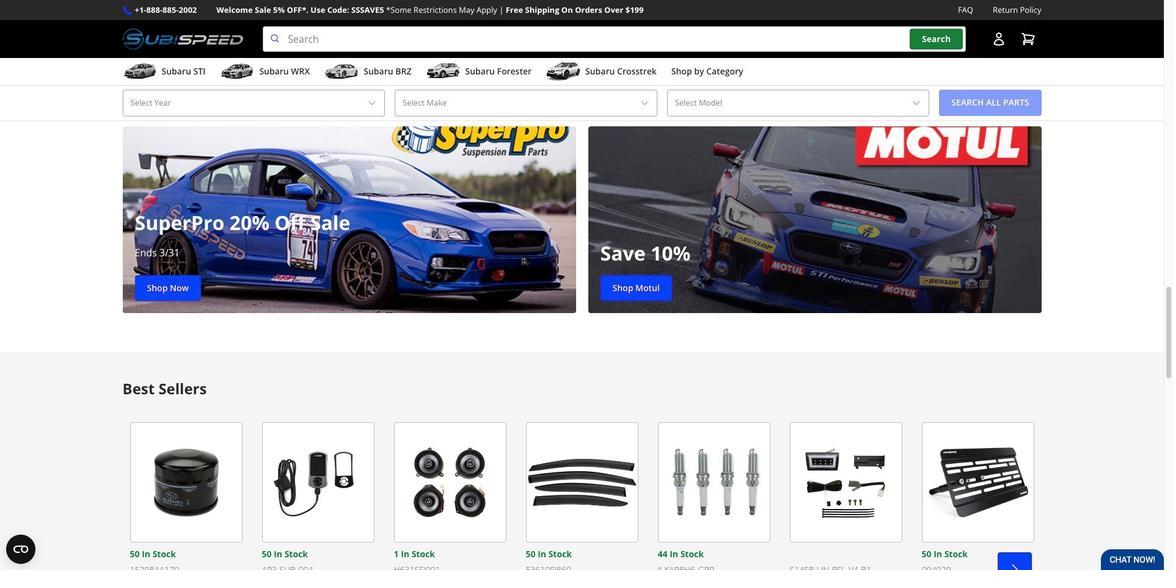 Task type: describe. For each thing, give the bounding box(es) containing it.
cobb tuning accessport v3 - 2015-2021 subaru wrx / sti / 2014-2018 forester xt image
[[262, 423, 374, 543]]

ngk laser iridium stock heat range spark plug set - 2015-2021 subaru wrx / 2014-2016 forester xt image
[[658, 423, 770, 543]]

subaru oem oil filter - 2015-2024 subaru wrx image
[[130, 423, 242, 543]]

olm nb+r rear brake light / f1 style reverse w/ pnp adapter - clear lens, gloss black base, white bar - 2015-2021 subaru wrx / sti image
[[790, 423, 902, 543]]

a subaru crosstrek thumbnail image image
[[546, 62, 581, 81]]

Select Make button
[[395, 90, 657, 116]]

subispeed logo image
[[123, 26, 243, 52]]

search input field
[[263, 26, 966, 52]]

a subaru sti thumbnail image image
[[123, 62, 157, 81]]

a subaru forester thumbnail image image
[[426, 62, 460, 81]]

Select Model button
[[667, 90, 930, 116]]

open widget image
[[6, 535, 35, 565]]



Task type: locate. For each thing, give the bounding box(es) containing it.
oem rain guard deflector kit - 2015-2021 subaru wrx / sti image
[[526, 423, 638, 543]]

a subaru brz thumbnail image image
[[325, 62, 359, 81]]

Select Year button
[[123, 90, 385, 116]]

subaru oem kicker speaker upgrade - 2015-2021 subaru wrx / sti image
[[394, 423, 506, 543]]

select model image
[[912, 98, 922, 108]]

a subaru wrx thumbnail image image
[[220, 62, 254, 81]]

grimmspeed front license plate relocation kit - 2018-2021 subaru wrx / sti / 2010-2013 legacy / 2013-2016 scion fr-s / 2013-2021 subaru brz / 2017-2021 toyota 86 image
[[922, 423, 1034, 543]]

button image
[[992, 32, 1006, 47]]

select make image
[[640, 98, 649, 108]]

select year image
[[367, 98, 377, 108]]



Task type: vqa. For each thing, say whether or not it's contained in the screenshot.
first the
no



